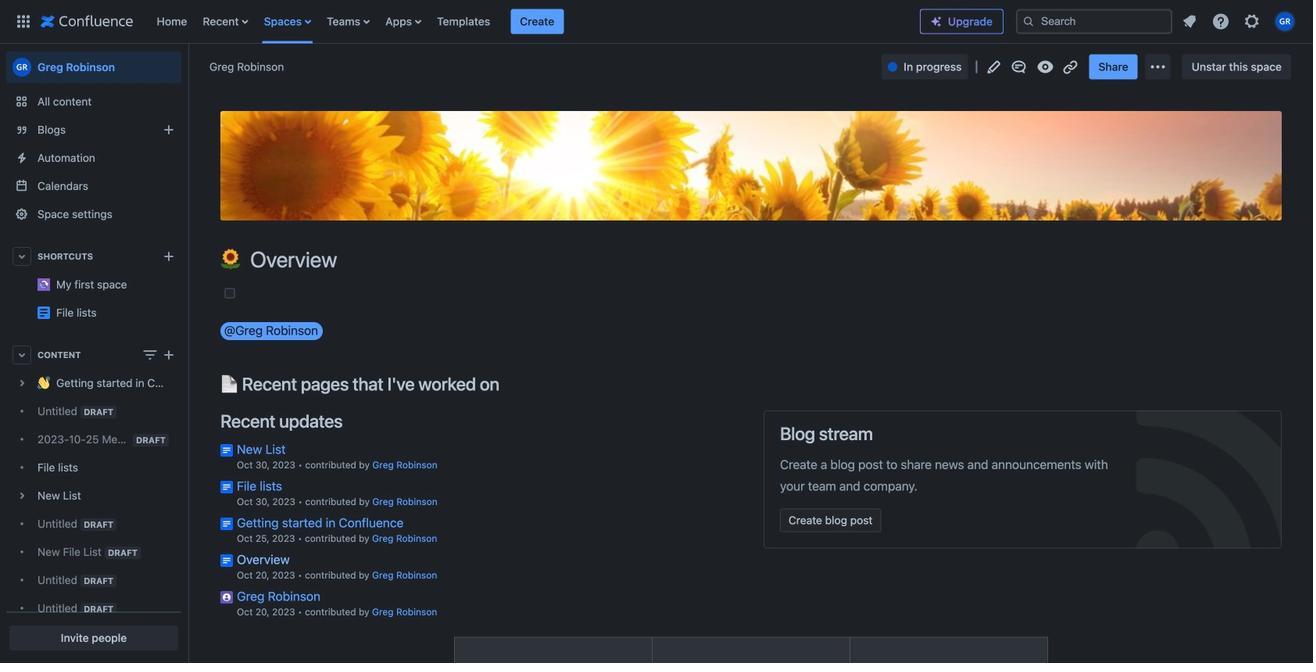 Task type: describe. For each thing, give the bounding box(es) containing it.
list for appswitcher icon
[[149, 0, 920, 43]]

settings icon image
[[1243, 12, 1262, 31]]

appswitcher icon image
[[14, 12, 33, 31]]

list item inside list
[[511, 9, 564, 34]]

create a blog image
[[160, 120, 178, 139]]

list for premium image
[[1176, 7, 1304, 36]]

global element
[[9, 0, 920, 43]]

Search field
[[1017, 9, 1173, 34]]

stop watching image
[[1036, 57, 1055, 76]]

copy image
[[498, 374, 517, 393]]

premium image
[[931, 15, 943, 28]]

create a page image
[[160, 346, 178, 364]]

space element
[[0, 44, 188, 663]]

copy link image
[[1061, 57, 1080, 76]]

notification icon image
[[1181, 12, 1200, 31]]

help icon image
[[1212, 12, 1231, 31]]

add shortcut image
[[160, 247, 178, 266]]



Task type: vqa. For each thing, say whether or not it's contained in the screenshot.
list to the right
yes



Task type: locate. For each thing, give the bounding box(es) containing it.
:sunflower: image
[[221, 249, 241, 269], [221, 249, 241, 269]]

list
[[149, 0, 920, 43], [1176, 7, 1304, 36]]

1 horizontal spatial list
[[1176, 7, 1304, 36]]

0 horizontal spatial list
[[149, 0, 920, 43]]

tree
[[6, 369, 181, 663]]

confluence image
[[41, 12, 133, 31], [41, 12, 133, 31]]

more actions image
[[1149, 57, 1168, 76]]

tree inside space element
[[6, 369, 181, 663]]

change view image
[[141, 346, 160, 364]]

search image
[[1023, 15, 1035, 28]]

None search field
[[1017, 9, 1173, 34]]

collapse sidebar image
[[170, 52, 205, 83]]

file lists image
[[38, 307, 50, 319]]

list item
[[511, 9, 564, 34]]

banner
[[0, 0, 1314, 44]]

edit this page image
[[985, 57, 1004, 76]]



